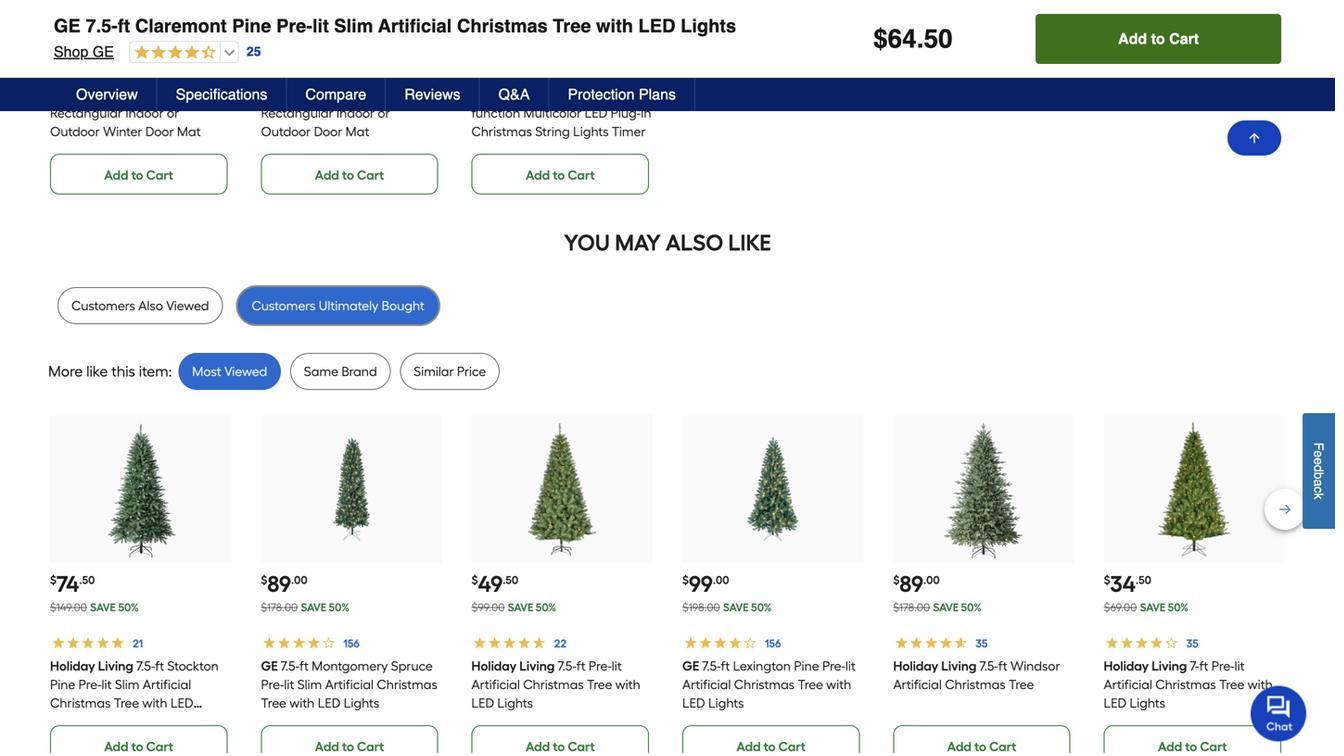 Task type: describe. For each thing, give the bounding box(es) containing it.
compare
[[305, 86, 366, 103]]

lights inside 7.5-ft lexington pine pre-lit artificial christmas tree with led lights
[[708, 696, 744, 712]]

artificial inside '7.5-ft windsor artificial christmas tree'
[[893, 677, 942, 693]]

34
[[1110, 571, 1136, 598]]

$ 99 .00
[[682, 571, 729, 598]]

lit inside 7.5-ft pre-lit artificial christmas tree with led lights
[[612, 659, 622, 675]]

3 .00 from the left
[[924, 574, 940, 587]]

lit inside 7.5-ft montgomery spruce pre-lit slim artificial christmas tree with led lights
[[284, 677, 294, 693]]

7-ft pre-lit artificial christmas tree with led lights
[[1104, 659, 1273, 712]]

200-count 62-ft multi- function multicolor led plug-in christmas string lights timer
[[472, 87, 652, 140]]

ultimately
[[319, 298, 379, 314]]

artificial inside 7-ft pre-lit artificial christmas tree with led lights
[[1104, 677, 1153, 693]]

$99.00
[[472, 601, 505, 615]]

1 horizontal spatial 89 list item
[[472, 0, 653, 195]]

49
[[478, 571, 503, 598]]

like
[[728, 230, 771, 256]]

christmas inside 7.5-ft pre-lit artificial christmas tree with led lights
[[523, 677, 584, 693]]

montgomery
[[312, 659, 388, 675]]

to for 200-count 62-ft multi- function multicolor led plug-in christmas string lights timer
[[553, 167, 565, 183]]

$ for 7.5-ft windsor artificial christmas tree
[[893, 574, 900, 587]]

33 list item
[[261, 0, 442, 195]]

f e e d b a c k button
[[1303, 413, 1335, 529]]

$ for 7.5-ft stockton pine pre-lit slim artificial christmas tree with led lights
[[50, 574, 57, 587]]

sponsored for 2-ft x 3-ft brown rectangular indoor or outdoor door mat
[[261, 11, 324, 26]]

add for 2-ft x 3-ft brown rectangular indoor or outdoor winter door mat
[[104, 167, 128, 183]]

windsor
[[1010, 659, 1060, 675]]

tree inside 7.5-ft stockton pine pre-lit slim artificial christmas tree with led lights
[[114, 696, 139, 712]]

similar price
[[414, 364, 486, 380]]

x for mat
[[354, 87, 361, 102]]

artificial inside 7.5-ft montgomery spruce pre-lit slim artificial christmas tree with led lights
[[325, 677, 374, 693]]

74 list item
[[50, 415, 231, 754]]

1 horizontal spatial pine
[[232, 15, 271, 37]]

89 for 7.5-ft windsor artificial christmas tree
[[900, 571, 924, 598]]

save for 7.5-ft lexington pine pre-lit artificial christmas tree with led lights
[[723, 601, 749, 615]]

$198.00
[[682, 601, 720, 615]]

string
[[535, 124, 570, 140]]

add to cart for 2-ft x 3-ft brown rectangular indoor or outdoor winter door mat
[[104, 167, 173, 183]]

lexington
[[733, 659, 791, 675]]

protection plans button
[[549, 78, 695, 111]]

ft inside 7.5-ft stockton pine pre-lit slim artificial christmas tree with led lights
[[155, 659, 164, 675]]

customers ultimately bought
[[252, 298, 424, 314]]

add inside button
[[1118, 30, 1147, 47]]

rubber-cal for 2-ft x 3-ft brown rectangular indoor or outdoor door mat
[[261, 87, 328, 102]]

$ 45 .55
[[50, 32, 97, 59]]

or for door
[[167, 105, 179, 121]]

led inside 7.5-ft montgomery spruce pre-lit slim artificial christmas tree with led lights
[[318, 696, 340, 712]]

with inside 7.5-ft lexington pine pre-lit artificial christmas tree with led lights
[[826, 677, 851, 693]]

led inside 7.5-ft pre-lit artificial christmas tree with led lights
[[472, 696, 494, 712]]

may
[[615, 230, 661, 256]]

ft inside '7.5-ft windsor artificial christmas tree'
[[998, 659, 1007, 675]]

33
[[267, 32, 292, 59]]

ft inside 200-count 62-ft multi- function multicolor led plug-in christmas string lights timer
[[596, 87, 605, 102]]

62-
[[579, 87, 596, 102]]

or for mat
[[378, 105, 390, 121]]

led inside 7.5-ft lexington pine pre-lit artificial christmas tree with led lights
[[682, 696, 705, 712]]

to inside button
[[1151, 30, 1165, 47]]

add for 2-ft x 3-ft brown rectangular indoor or outdoor door mat
[[315, 167, 339, 183]]

living for 49
[[520, 659, 555, 675]]

0 horizontal spatial 89 list item
[[261, 415, 442, 754]]

protection plans
[[568, 86, 676, 103]]

most viewed
[[192, 364, 267, 380]]

timer
[[612, 124, 646, 140]]

ge 7.5-ft claremont pine pre-lit slim artificial christmas tree with led lights
[[54, 15, 736, 37]]

$178.00 save 50% for ge
[[261, 601, 349, 615]]

3- for door
[[153, 87, 164, 102]]

pre- inside 7.5-ft stockton pine pre-lit slim artificial christmas tree with led lights
[[78, 677, 102, 693]]

pre- inside 7.5-ft pre-lit artificial christmas tree with led lights
[[589, 659, 612, 675]]

0 horizontal spatial also
[[138, 298, 163, 314]]

like
[[86, 363, 108, 381]]

reviews button
[[386, 78, 480, 111]]

45
[[57, 32, 82, 59]]

7-
[[1190, 659, 1200, 675]]

in
[[641, 105, 652, 121]]

christmas inside 200-count 62-ft multi- function multicolor led plug-in christmas string lights timer
[[472, 124, 532, 140]]

$ for 7.5-ft montgomery spruce pre-lit slim artificial christmas tree with led lights
[[261, 574, 267, 587]]

$ 64 . 50
[[873, 24, 953, 54]]

cal for door
[[308, 87, 328, 102]]

2 horizontal spatial slim
[[334, 15, 373, 37]]

200-
[[512, 87, 539, 102]]

winter
[[103, 124, 142, 140]]

:
[[169, 363, 172, 381]]

add to cart link for string
[[472, 154, 649, 195]]

$ 89 .00 for ge
[[261, 571, 308, 598]]

2-ft x 3-ft brown rectangular indoor or outdoor door mat
[[261, 87, 424, 140]]

with inside 7.5-ft montgomery spruce pre-lit slim artificial christmas tree with led lights
[[289, 696, 314, 712]]

cart for 200-count 62-ft multi- function multicolor led plug-in christmas string lights timer
[[568, 167, 595, 183]]

outdoor for 2-ft x 3-ft brown rectangular indoor or outdoor winter door mat
[[50, 124, 100, 140]]

f e e d b a c k
[[1312, 443, 1326, 500]]

2- for door
[[331, 87, 342, 102]]

$ for 7-ft pre-lit artificial christmas tree with led lights
[[1104, 574, 1110, 587]]

$ 33
[[261, 32, 292, 59]]

tree inside '7.5-ft windsor artificial christmas tree'
[[1009, 677, 1034, 693]]

$ inside $ 33
[[261, 35, 267, 49]]

7.5-ft montgomery spruce pre-lit slim artificial christmas tree with led lights
[[261, 659, 437, 712]]

$178.00 for ge
[[261, 601, 298, 615]]

sponsored for 2-ft x 3-ft brown rectangular indoor or outdoor winter door mat
[[50, 11, 113, 26]]

74
[[57, 571, 79, 598]]

brown for 2-ft x 3-ft brown rectangular indoor or outdoor winter door mat
[[176, 87, 213, 102]]

rubber-cal for 2-ft x 3-ft brown rectangular indoor or outdoor winter door mat
[[50, 87, 117, 102]]

50% for 7.5-ft stockton pine pre-lit slim artificial christmas tree with led lights
[[118, 601, 139, 615]]

$ 34 .50
[[1104, 571, 1151, 598]]

b
[[1312, 472, 1326, 480]]

led inside 7.5-ft stockton pine pre-lit slim artificial christmas tree with led lights
[[171, 696, 193, 712]]

christmas inside 7.5-ft stockton pine pre-lit slim artificial christmas tree with led lights
[[50, 696, 111, 712]]

rubber- for 2-ft x 3-ft brown rectangular indoor or outdoor door mat
[[261, 87, 308, 102]]

cart for 2-ft x 3-ft brown rectangular indoor or outdoor door mat
[[357, 167, 384, 183]]

$ 74 .50
[[50, 571, 95, 598]]

door inside 2-ft x 3-ft brown rectangular indoor or outdoor winter door mat
[[145, 124, 174, 140]]

$99.00 save 50%
[[472, 601, 556, 615]]

plug-
[[611, 105, 641, 121]]

f
[[1312, 443, 1326, 451]]

customers for customers also viewed
[[252, 298, 316, 314]]

q&a button
[[480, 78, 549, 111]]

artificial inside 7.5-ft stockton pine pre-lit slim artificial christmas tree with led lights
[[143, 677, 191, 693]]

holiday for 89
[[893, 659, 938, 675]]

7.5-ft pre-lit artificial christmas tree with led lights
[[472, 659, 641, 712]]

artificial inside 7.5-ft lexington pine pre-lit artificial christmas tree with led lights
[[682, 677, 731, 693]]

$ for 7.5-ft lexington pine pre-lit artificial christmas tree with led lights
[[682, 574, 689, 587]]

q&a
[[499, 86, 530, 103]]

living for 74
[[98, 659, 133, 675]]

lit inside 7-ft pre-lit artificial christmas tree with led lights
[[1235, 659, 1245, 675]]

lit inside 7.5-ft stockton pine pre-lit slim artificial christmas tree with led lights
[[102, 677, 112, 693]]

ft inside 7.5-ft lexington pine pre-lit artificial christmas tree with led lights
[[721, 659, 730, 675]]

ge 7.5-ft lexington pine pre-lit artificial christmas tree with led lights image
[[701, 417, 845, 562]]

most
[[192, 364, 221, 380]]

customers for you may also like
[[71, 298, 135, 314]]

sponsored for 200-count 62-ft multi- function multicolor led plug-in christmas string lights timer
[[472, 11, 535, 26]]

protection
[[568, 86, 635, 103]]

compare button
[[287, 78, 386, 111]]

$149.00 save 50%
[[50, 601, 139, 615]]

more like this item :
[[48, 363, 172, 381]]

living for 34
[[1152, 659, 1187, 675]]

$149.00
[[50, 601, 87, 615]]

pre- inside 7.5-ft montgomery spruce pre-lit slim artificial christmas tree with led lights
[[261, 677, 284, 693]]

holiday for 34
[[1104, 659, 1149, 675]]

add to cart link for door
[[50, 154, 227, 195]]

49 list item
[[472, 415, 653, 754]]

chat invite button image
[[1251, 686, 1307, 742]]

pre- inside 7.5-ft lexington pine pre-lit artificial christmas tree with led lights
[[822, 659, 845, 675]]

45 list item
[[50, 0, 231, 195]]

holiday living 7-ft pre-lit artificial christmas tree with led lights image
[[1122, 417, 1267, 562]]

save for 7.5-ft stockton pine pre-lit slim artificial christmas tree with led lights
[[90, 601, 116, 615]]

holiday living for 49
[[472, 659, 555, 675]]

customers also viewed
[[71, 298, 209, 314]]

door inside the 2-ft x 3-ft brown rectangular indoor or outdoor door mat
[[314, 124, 342, 140]]

add to cart for 2-ft x 3-ft brown rectangular indoor or outdoor door mat
[[315, 167, 384, 183]]

specifications button
[[157, 78, 287, 111]]

.00 for artificial
[[713, 574, 729, 587]]

led inside 7-ft pre-lit artificial christmas tree with led lights
[[1104, 696, 1127, 712]]

lights inside 200-count 62-ft multi- function multicolor led plug-in christmas string lights timer
[[573, 124, 609, 140]]

1 horizontal spatial 89
[[478, 32, 502, 59]]

lights inside 7.5-ft pre-lit artificial christmas tree with led lights
[[498, 696, 533, 712]]

.50 for 34
[[1136, 574, 1151, 587]]

2- for winter
[[120, 87, 131, 102]]

d
[[1312, 465, 1326, 472]]

$69.00
[[1104, 601, 1137, 615]]

99
[[689, 571, 713, 598]]

save for 7-ft pre-lit artificial christmas tree with led lights
[[1140, 601, 1166, 615]]

7.5- for 7.5-ft stockton pine pre-lit slim artificial christmas tree with led lights
[[136, 659, 155, 675]]

lights inside 7.5-ft montgomery spruce pre-lit slim artificial christmas tree with led lights
[[344, 696, 379, 712]]

brand
[[342, 364, 377, 380]]

brown for 2-ft x 3-ft brown rectangular indoor or outdoor door mat
[[387, 87, 424, 102]]

ft inside 7.5-ft montgomery spruce pre-lit slim artificial christmas tree with led lights
[[299, 659, 308, 675]]

holiday for 74
[[50, 659, 95, 675]]

christmas inside 7.5-ft lexington pine pre-lit artificial christmas tree with led lights
[[734, 677, 795, 693]]

25
[[247, 44, 261, 59]]

with inside 7-ft pre-lit artificial christmas tree with led lights
[[1248, 677, 1273, 693]]

add to cart inside button
[[1118, 30, 1199, 47]]

ge right stockton
[[261, 659, 278, 675]]

to for 2-ft x 3-ft brown rectangular indoor or outdoor door mat
[[342, 167, 354, 183]]

rubber- for 2-ft x 3-ft brown rectangular indoor or outdoor winter door mat
[[50, 87, 97, 102]]

item
[[139, 363, 169, 381]]



Task type: locate. For each thing, give the bounding box(es) containing it.
2 cal from the left
[[308, 87, 328, 102]]

50% for 7.5-ft lexington pine pre-lit artificial christmas tree with led lights
[[751, 601, 772, 615]]

add to cart link for mat
[[261, 154, 438, 195]]

holiday living 7.5-ft windsor artificial christmas tree image
[[911, 417, 1056, 562]]

50% for 7.5-ft montgomery spruce pre-lit slim artificial christmas tree with led lights
[[329, 601, 349, 615]]

.00
[[291, 574, 308, 587], [713, 574, 729, 587], [924, 574, 940, 587]]

similar
[[414, 364, 454, 380]]

pine right the lexington
[[794, 659, 819, 675]]

specifications
[[176, 86, 267, 103]]

save for 7.5-ft montgomery spruce pre-lit slim artificial christmas tree with led lights
[[301, 601, 326, 615]]

living down $99.00 save 50%
[[520, 659, 555, 675]]

holiday inside 74 list item
[[50, 659, 95, 675]]

x for door
[[144, 87, 150, 102]]

save up montgomery at the bottom of page
[[301, 601, 326, 615]]

7.5- inside 7.5-ft montgomery spruce pre-lit slim artificial christmas tree with led lights
[[281, 659, 299, 675]]

add to cart link down the 2-ft x 3-ft brown rectangular indoor or outdoor door mat in the top of the page
[[261, 154, 438, 195]]

living for 89
[[941, 659, 977, 675]]

0 horizontal spatial door
[[145, 124, 174, 140]]

rectangular inside the 2-ft x 3-ft brown rectangular indoor or outdoor door mat
[[261, 105, 333, 121]]

2 or from the left
[[378, 105, 390, 121]]

2 2- from the left
[[331, 87, 342, 102]]

with inside 7.5-ft stockton pine pre-lit slim artificial christmas tree with led lights
[[142, 696, 167, 712]]

save for 7.5-ft windsor artificial christmas tree
[[933, 601, 959, 615]]

7.5-ft stockton pine pre-lit slim artificial christmas tree with led lights
[[50, 659, 219, 730]]

2 horizontal spatial 89 list item
[[893, 415, 1074, 754]]

arrow up image
[[1247, 131, 1262, 146]]

$ for 7.5-ft pre-lit artificial christmas tree with led lights
[[472, 574, 478, 587]]

50% for 7-ft pre-lit artificial christmas tree with led lights
[[1168, 601, 1189, 615]]

holiday living 7.5-ft pre-lit artificial christmas tree with led lights image
[[490, 417, 635, 562]]

0 horizontal spatial slim
[[115, 677, 140, 693]]

7.5- for 7.5-ft pre-lit artificial christmas tree with led lights
[[558, 659, 577, 675]]

1 horizontal spatial rubber-
[[261, 87, 308, 102]]

2 horizontal spatial .00
[[924, 574, 940, 587]]

$ inside the '$ 99 .00'
[[682, 574, 689, 587]]

slim down the $149.00 save 50%
[[115, 677, 140, 693]]

or inside 2-ft x 3-ft brown rectangular indoor or outdoor winter door mat
[[167, 105, 179, 121]]

3 living from the left
[[941, 659, 977, 675]]

50% right $69.00
[[1168, 601, 1189, 615]]

1 rubber- from the left
[[50, 87, 97, 102]]

rectangular down compare
[[261, 105, 333, 121]]

7.5-ft lexington pine pre-lit artificial christmas tree with led lights
[[682, 659, 856, 712]]

to inside 45 list item
[[131, 167, 143, 183]]

3- left reviews
[[364, 87, 375, 102]]

rectangular inside 2-ft x 3-ft brown rectangular indoor or outdoor winter door mat
[[50, 105, 122, 121]]

0 horizontal spatial $ 89 .00
[[261, 571, 308, 598]]

more
[[48, 363, 83, 381]]

pine up 25 on the left
[[232, 15, 271, 37]]

0 horizontal spatial add to cart link
[[50, 154, 227, 195]]

2 living from the left
[[520, 659, 555, 675]]

$ inside $ 34 .50
[[1104, 574, 1110, 587]]

add to cart link down string
[[472, 154, 649, 195]]

89 for 7.5-ft montgomery spruce pre-lit slim artificial christmas tree with led lights
[[267, 571, 291, 598]]

holiday living for 74
[[50, 659, 133, 675]]

2 horizontal spatial .50
[[1136, 574, 1151, 587]]

door right 'winter'
[[145, 124, 174, 140]]

$178.00 save 50% up '7.5-ft windsor artificial christmas tree'
[[893, 601, 982, 615]]

2 rubber- from the left
[[261, 87, 308, 102]]

2 horizontal spatial add to cart link
[[472, 154, 649, 195]]

2 x from the left
[[354, 87, 361, 102]]

2-
[[120, 87, 131, 102], [331, 87, 342, 102]]

1 horizontal spatial slim
[[297, 677, 322, 693]]

rubber- down 33
[[261, 87, 308, 102]]

$178.00 save 50% for holiday living
[[893, 601, 982, 615]]

50% up montgomery at the bottom of page
[[329, 601, 349, 615]]

viewed right most
[[224, 364, 267, 380]]

1 save from the left
[[90, 601, 116, 615]]

1 horizontal spatial 2-
[[331, 87, 342, 102]]

indoor
[[126, 105, 164, 121], [336, 105, 374, 121]]

add inside 45 list item
[[104, 167, 128, 183]]

3- down the 4.4 stars image
[[153, 87, 164, 102]]

4.4 stars image
[[130, 45, 216, 62]]

1 e from the top
[[1312, 451, 1326, 458]]

2 door from the left
[[314, 124, 342, 140]]

holiday living for 89
[[893, 659, 977, 675]]

ge 7.5-ft montgomery spruce pre-lit slim artificial christmas tree with led lights image
[[279, 417, 424, 562]]

stockton
[[167, 659, 219, 675]]

3 holiday living from the left
[[893, 659, 977, 675]]

0 horizontal spatial mat
[[177, 124, 201, 140]]

x inside 2-ft x 3-ft brown rectangular indoor or outdoor winter door mat
[[144, 87, 150, 102]]

$ inside $ 45 .55
[[50, 35, 57, 49]]

4 50% from the left
[[751, 601, 772, 615]]

2 rubber-cal from the left
[[261, 87, 328, 102]]

customers up the like at the left
[[71, 298, 135, 314]]

1 horizontal spatial x
[[354, 87, 361, 102]]

save right $149.00
[[90, 601, 116, 615]]

$
[[873, 24, 888, 54], [50, 35, 57, 49], [261, 35, 267, 49], [50, 574, 57, 587], [261, 574, 267, 587], [472, 574, 478, 587], [682, 574, 689, 587], [893, 574, 900, 587], [1104, 574, 1110, 587]]

brown right compare button
[[387, 87, 424, 102]]

1 horizontal spatial sponsored
[[261, 11, 324, 26]]

1 outdoor from the left
[[50, 124, 100, 140]]

0 horizontal spatial indoor
[[126, 105, 164, 121]]

0 horizontal spatial 89
[[267, 571, 291, 598]]

ge down $198.00
[[682, 659, 699, 675]]

1 horizontal spatial rubber-cal
[[261, 87, 328, 102]]

$ inside the $ 49 .50
[[472, 574, 478, 587]]

indoor inside 2-ft x 3-ft brown rectangular indoor or outdoor winter door mat
[[126, 105, 164, 121]]

add to cart link
[[50, 154, 227, 195], [261, 154, 438, 195], [472, 154, 649, 195]]

50% up the lexington
[[751, 601, 772, 615]]

.50 up the $149.00 save 50%
[[79, 574, 95, 587]]

.50 inside the $ 49 .50
[[503, 574, 518, 587]]

claremont
[[135, 15, 227, 37]]

2 $178.00 save 50% from the left
[[893, 601, 982, 615]]

2 holiday from the left
[[472, 659, 517, 675]]

2 3- from the left
[[364, 87, 375, 102]]

1 holiday from the left
[[50, 659, 95, 675]]

1 mat from the left
[[177, 124, 201, 140]]

0 horizontal spatial viewed
[[166, 298, 209, 314]]

64
[[888, 24, 917, 54]]

34 list item
[[1104, 415, 1285, 754]]

ft inside 7-ft pre-lit artificial christmas tree with led lights
[[1200, 659, 1209, 675]]

0 horizontal spatial customers
[[71, 298, 135, 314]]

door
[[145, 124, 174, 140], [314, 124, 342, 140]]

cal for winter
[[97, 87, 117, 102]]

pine down $149.00
[[50, 677, 75, 693]]

rubber-cal
[[50, 87, 117, 102], [261, 87, 328, 102]]

0 horizontal spatial outdoor
[[50, 124, 100, 140]]

50
[[924, 24, 953, 54]]

2 50% from the left
[[329, 601, 349, 615]]

lit
[[312, 15, 329, 37], [612, 659, 622, 675], [845, 659, 856, 675], [1235, 659, 1245, 675], [102, 677, 112, 693], [284, 677, 294, 693]]

indoor down compare
[[336, 105, 374, 121]]

sponsored up 33
[[261, 11, 324, 26]]

1 horizontal spatial or
[[378, 105, 390, 121]]

0 horizontal spatial $178.00 save 50%
[[261, 601, 349, 615]]

multicolor
[[524, 105, 582, 121]]

3 holiday from the left
[[893, 659, 938, 675]]

1 50% from the left
[[118, 601, 139, 615]]

.50
[[79, 574, 95, 587], [503, 574, 518, 587], [1136, 574, 1151, 587]]

living inside 74 list item
[[98, 659, 133, 675]]

50% for 7.5-ft pre-lit artificial christmas tree with led lights
[[536, 601, 556, 615]]

$69.00 save 50%
[[1104, 601, 1189, 615]]

2 outdoor from the left
[[261, 124, 311, 140]]

mat inside 2-ft x 3-ft brown rectangular indoor or outdoor winter door mat
[[177, 124, 201, 140]]

1 vertical spatial viewed
[[224, 364, 267, 380]]

1 horizontal spatial $178.00
[[893, 601, 930, 615]]

3 .50 from the left
[[1136, 574, 1151, 587]]

pine for 99
[[794, 659, 819, 675]]

1 horizontal spatial .50
[[503, 574, 518, 587]]

2 mat from the left
[[345, 124, 369, 140]]

mat inside the 2-ft x 3-ft brown rectangular indoor or outdoor door mat
[[345, 124, 369, 140]]

.50 up $99.00 save 50%
[[503, 574, 518, 587]]

1 cal from the left
[[97, 87, 117, 102]]

2 save from the left
[[301, 601, 326, 615]]

0 vertical spatial also
[[666, 230, 723, 256]]

rubber-cal down 33
[[261, 87, 328, 102]]

tree inside 7-ft pre-lit artificial christmas tree with led lights
[[1219, 677, 1245, 693]]

living left 7- on the right bottom of page
[[1152, 659, 1187, 675]]

7.5- inside 7.5-ft pre-lit artificial christmas tree with led lights
[[558, 659, 577, 675]]

mat down compare button
[[345, 124, 369, 140]]

3 sponsored from the left
[[472, 11, 535, 26]]

e
[[1312, 451, 1326, 458], [1312, 458, 1326, 465]]

cal inside 33 list item
[[308, 87, 328, 102]]

2 vertical spatial pine
[[50, 677, 75, 693]]

3-
[[153, 87, 164, 102], [364, 87, 375, 102]]

e up d
[[1312, 451, 1326, 458]]

holiday living inside 89 'list item'
[[893, 659, 977, 675]]

to for 2-ft x 3-ft brown rectangular indoor or outdoor winter door mat
[[131, 167, 143, 183]]

lights
[[681, 15, 736, 37], [573, 124, 609, 140], [344, 696, 379, 712], [498, 696, 533, 712], [708, 696, 744, 712], [1130, 696, 1166, 712], [50, 714, 86, 730]]

$ 89 .00 for holiday living
[[893, 571, 940, 598]]

$178.00
[[261, 601, 298, 615], [893, 601, 930, 615]]

2 customers from the left
[[252, 298, 316, 314]]

this
[[111, 363, 135, 381]]

save for 7.5-ft pre-lit artificial christmas tree with led lights
[[508, 601, 533, 615]]

slim inside 7.5-ft stockton pine pre-lit slim artificial christmas tree with led lights
[[115, 677, 140, 693]]

shop ge
[[54, 43, 114, 60]]

also
[[666, 230, 723, 256], [138, 298, 163, 314]]

sponsored inside 89 'list item'
[[472, 11, 535, 26]]

add to cart link inside 89 'list item'
[[472, 154, 649, 195]]

overview button
[[57, 78, 157, 111]]

brown down the 4.4 stars image
[[176, 87, 213, 102]]

price
[[457, 364, 486, 380]]

cal
[[97, 87, 117, 102], [308, 87, 328, 102]]

holiday living inside 34 list item
[[1104, 659, 1187, 675]]

50% right $149.00
[[118, 601, 139, 615]]

0 horizontal spatial rubber-cal
[[50, 87, 117, 102]]

cart inside button
[[1169, 30, 1199, 47]]

christmas inside '7.5-ft windsor artificial christmas tree'
[[945, 677, 1006, 693]]

slim for 89
[[297, 677, 322, 693]]

1 horizontal spatial indoor
[[336, 105, 374, 121]]

add to cart for 200-count 62-ft multi- function multicolor led plug-in christmas string lights timer
[[526, 167, 595, 183]]

0 horizontal spatial rubber-
[[50, 87, 97, 102]]

1 $ 89 .00 from the left
[[261, 571, 308, 598]]

2 .00 from the left
[[713, 574, 729, 587]]

$178.00 save 50%
[[261, 601, 349, 615], [893, 601, 982, 615]]

sponsored inside 33 list item
[[261, 11, 324, 26]]

ge up the shop
[[54, 15, 81, 37]]

holiday for 49
[[472, 659, 517, 675]]

save right $69.00
[[1140, 601, 1166, 615]]

outdoor left 'winter'
[[50, 124, 100, 140]]

same
[[304, 364, 338, 380]]

0 horizontal spatial sponsored
[[50, 11, 113, 26]]

1 holiday living from the left
[[50, 659, 133, 675]]

50% inside 74 list item
[[118, 601, 139, 615]]

c
[[1312, 487, 1326, 493]]

reviews
[[404, 86, 461, 103]]

rubber-cal inside 45 list item
[[50, 87, 117, 102]]

living inside '49' list item
[[520, 659, 555, 675]]

multi-
[[609, 87, 642, 102]]

add to cart link down 'winter'
[[50, 154, 227, 195]]

save inside '49' list item
[[508, 601, 533, 615]]

holiday living
[[50, 659, 133, 675], [472, 659, 555, 675], [893, 659, 977, 675], [1104, 659, 1187, 675]]

0 horizontal spatial or
[[167, 105, 179, 121]]

artificial inside 7.5-ft pre-lit artificial christmas tree with led lights
[[472, 677, 520, 693]]

.50 inside the $ 74 .50
[[79, 574, 95, 587]]

rubber- inside 45 list item
[[50, 87, 97, 102]]

tree inside 7.5-ft lexington pine pre-lit artificial christmas tree with led lights
[[798, 677, 823, 693]]

6 save from the left
[[1140, 601, 1166, 615]]

7.5- inside 7.5-ft stockton pine pre-lit slim artificial christmas tree with led lights
[[136, 659, 155, 675]]

2 $178.00 from the left
[[893, 601, 930, 615]]

3 add to cart link from the left
[[472, 154, 649, 195]]

living down the $149.00 save 50%
[[98, 659, 133, 675]]

christmas inside 7.5-ft montgomery spruce pre-lit slim artificial christmas tree with led lights
[[377, 677, 437, 693]]

1 3- from the left
[[153, 87, 164, 102]]

.00 inside the '$ 99 .00'
[[713, 574, 729, 587]]

5 save from the left
[[933, 601, 959, 615]]

pine for 74
[[50, 677, 75, 693]]

tree inside 7.5-ft pre-lit artificial christmas tree with led lights
[[587, 677, 612, 693]]

2 $ 89 .00 from the left
[[893, 571, 940, 598]]

indoor up 'winter'
[[126, 105, 164, 121]]

2 horizontal spatial sponsored
[[472, 11, 535, 26]]

save right $198.00
[[723, 601, 749, 615]]

rectangular for winter
[[50, 105, 122, 121]]

sponsored up q&a
[[472, 11, 535, 26]]

1 $178.00 save 50% from the left
[[261, 601, 349, 615]]

bought
[[382, 298, 424, 314]]

also up item
[[138, 298, 163, 314]]

rubber- inside 33 list item
[[261, 87, 308, 102]]

1 x from the left
[[144, 87, 150, 102]]

rubber- down the shop
[[50, 87, 97, 102]]

you
[[564, 230, 610, 256]]

same brand
[[304, 364, 377, 380]]

50%
[[118, 601, 139, 615], [329, 601, 349, 615], [536, 601, 556, 615], [751, 601, 772, 615], [961, 601, 982, 615], [1168, 601, 1189, 615]]

0 horizontal spatial rectangular
[[50, 105, 122, 121]]

1 indoor from the left
[[126, 105, 164, 121]]

govee
[[472, 87, 510, 102]]

slim for 74
[[115, 677, 140, 693]]

7.5- for 7.5-ft montgomery spruce pre-lit slim artificial christmas tree with led lights
[[281, 659, 299, 675]]

1 or from the left
[[167, 105, 179, 121]]

1 horizontal spatial also
[[666, 230, 723, 256]]

6 50% from the left
[[1168, 601, 1189, 615]]

2 holiday living from the left
[[472, 659, 555, 675]]

add to cart button
[[1036, 14, 1281, 64]]

1 $178.00 from the left
[[261, 601, 298, 615]]

a
[[1312, 480, 1326, 487]]

1 horizontal spatial customers
[[252, 298, 316, 314]]

2-ft x 3-ft brown rectangular indoor or outdoor winter door mat
[[50, 87, 213, 140]]

7.5- for 7.5-ft windsor artificial christmas tree
[[979, 659, 998, 675]]

you may also like
[[564, 230, 771, 256]]

1 2- from the left
[[120, 87, 131, 102]]

sponsored
[[50, 11, 113, 26], [261, 11, 324, 26], [472, 11, 535, 26]]

1 sponsored from the left
[[50, 11, 113, 26]]

rectangular down overview
[[50, 105, 122, 121]]

50% up '7.5-ft windsor artificial christmas tree'
[[961, 601, 982, 615]]

viewed up :
[[166, 298, 209, 314]]

outdoor down compare
[[261, 124, 311, 140]]

pre- inside 7-ft pre-lit artificial christmas tree with led lights
[[1212, 659, 1235, 675]]

indoor for door
[[126, 105, 164, 121]]

0 horizontal spatial pine
[[50, 677, 75, 693]]

x left reviews
[[354, 87, 361, 102]]

lights inside 7-ft pre-lit artificial christmas tree with led lights
[[1130, 696, 1166, 712]]

2 brown from the left
[[387, 87, 424, 102]]

door down compare button
[[314, 124, 342, 140]]

1 horizontal spatial brown
[[387, 87, 424, 102]]

ge inside the 99 "list item"
[[682, 659, 699, 675]]

living inside 34 list item
[[1152, 659, 1187, 675]]

.00 for slim
[[291, 574, 308, 587]]

0 horizontal spatial .50
[[79, 574, 95, 587]]

$198.00 save 50%
[[682, 601, 772, 615]]

1 horizontal spatial .00
[[713, 574, 729, 587]]

sponsored inside 45 list item
[[50, 11, 113, 26]]

1 horizontal spatial rectangular
[[261, 105, 333, 121]]

holiday inside '49' list item
[[472, 659, 517, 675]]

99 list item
[[682, 415, 864, 754]]

3 50% from the left
[[536, 601, 556, 615]]

1 vertical spatial pine
[[794, 659, 819, 675]]

ft
[[118, 15, 130, 37], [131, 87, 140, 102], [164, 87, 173, 102], [342, 87, 351, 102], [375, 87, 384, 102], [596, 87, 605, 102], [155, 659, 164, 675], [299, 659, 308, 675], [577, 659, 586, 675], [721, 659, 730, 675], [998, 659, 1007, 675], [1200, 659, 1209, 675]]

2- inside 2-ft x 3-ft brown rectangular indoor or outdoor winter door mat
[[120, 87, 131, 102]]

.50 for 49
[[503, 574, 518, 587]]

1 horizontal spatial outdoor
[[261, 124, 311, 140]]

holiday living for 34
[[1104, 659, 1187, 675]]

4 save from the left
[[723, 601, 749, 615]]

0 horizontal spatial cal
[[97, 87, 117, 102]]

0 horizontal spatial 3-
[[153, 87, 164, 102]]

save inside the 99 "list item"
[[723, 601, 749, 615]]

also left like
[[666, 230, 723, 256]]

add for 200-count 62-ft multi- function multicolor led plug-in christmas string lights timer
[[526, 167, 550, 183]]

with
[[596, 15, 633, 37], [616, 677, 641, 693], [826, 677, 851, 693], [1248, 677, 1273, 693], [142, 696, 167, 712], [289, 696, 314, 712]]

1 horizontal spatial cal
[[308, 87, 328, 102]]

plans
[[639, 86, 676, 103]]

1 rubber-cal from the left
[[50, 87, 117, 102]]

holiday living 7.5-ft stockton pine pre-lit slim artificial christmas tree with led lights image
[[68, 417, 213, 562]]

add to cart inside 33 list item
[[315, 167, 384, 183]]

add
[[1118, 30, 1147, 47], [104, 167, 128, 183], [315, 167, 339, 183], [526, 167, 550, 183]]

save up '7.5-ft windsor artificial christmas tree'
[[933, 601, 959, 615]]

holiday living inside '49' list item
[[472, 659, 555, 675]]

1 horizontal spatial $ 89 .00
[[893, 571, 940, 598]]

.50 up $69.00 save 50%
[[1136, 574, 1151, 587]]

1 horizontal spatial viewed
[[224, 364, 267, 380]]

.
[[917, 24, 924, 54]]

1 horizontal spatial add to cart link
[[261, 154, 438, 195]]

ft inside 7.5-ft pre-lit artificial christmas tree with led lights
[[577, 659, 586, 675]]

outdoor
[[50, 124, 100, 140], [261, 124, 311, 140]]

brown inside the 2-ft x 3-ft brown rectangular indoor or outdoor door mat
[[387, 87, 424, 102]]

artificial
[[378, 15, 452, 37], [143, 677, 191, 693], [325, 677, 374, 693], [472, 677, 520, 693], [682, 677, 731, 693], [893, 677, 942, 693], [1104, 677, 1153, 693]]

slim up compare
[[334, 15, 373, 37]]

2 sponsored from the left
[[261, 11, 324, 26]]

0 horizontal spatial 2-
[[120, 87, 131, 102]]

save right $99.00
[[508, 601, 533, 615]]

function
[[472, 105, 520, 121]]

add inside 33 list item
[[315, 167, 339, 183]]

with inside 7.5-ft pre-lit artificial christmas tree with led lights
[[616, 677, 641, 693]]

brown inside 2-ft x 3-ft brown rectangular indoor or outdoor winter door mat
[[176, 87, 213, 102]]

0 vertical spatial pine
[[232, 15, 271, 37]]

x right overview
[[144, 87, 150, 102]]

.50 for 74
[[79, 574, 95, 587]]

lit inside 7.5-ft lexington pine pre-lit artificial christmas tree with led lights
[[845, 659, 856, 675]]

ge right the shop
[[93, 43, 114, 60]]

1 horizontal spatial 3-
[[364, 87, 375, 102]]

0 horizontal spatial brown
[[176, 87, 213, 102]]

cart for 2-ft x 3-ft brown rectangular indoor or outdoor winter door mat
[[146, 167, 173, 183]]

indoor inside the 2-ft x 3-ft brown rectangular indoor or outdoor door mat
[[336, 105, 374, 121]]

1 rectangular from the left
[[50, 105, 122, 121]]

count
[[539, 87, 575, 102]]

2 e from the top
[[1312, 458, 1326, 465]]

tree inside 7.5-ft montgomery spruce pre-lit slim artificial christmas tree with led lights
[[261, 696, 286, 712]]

slim down montgomery at the bottom of page
[[297, 677, 322, 693]]

7.5- inside '7.5-ft windsor artificial christmas tree'
[[979, 659, 998, 675]]

1 brown from the left
[[176, 87, 213, 102]]

led inside 200-count 62-ft multi- function multicolor led plug-in christmas string lights timer
[[585, 105, 608, 121]]

mat down the specifications
[[177, 124, 201, 140]]

50% right $99.00
[[536, 601, 556, 615]]

7.5- for 7.5-ft lexington pine pre-lit artificial christmas tree with led lights
[[702, 659, 721, 675]]

3- for mat
[[364, 87, 375, 102]]

save inside 74 list item
[[90, 601, 116, 615]]

0 horizontal spatial $178.00
[[261, 601, 298, 615]]

2 indoor from the left
[[336, 105, 374, 121]]

overview
[[76, 86, 138, 103]]

living left windsor
[[941, 659, 977, 675]]

outdoor for 2-ft x 3-ft brown rectangular indoor or outdoor door mat
[[261, 124, 311, 140]]

e up the b
[[1312, 458, 1326, 465]]

shop
[[54, 43, 88, 60]]

1 living from the left
[[98, 659, 133, 675]]

customers left 'ultimately'
[[252, 298, 316, 314]]

1 door from the left
[[145, 124, 174, 140]]

3 save from the left
[[508, 601, 533, 615]]

1 horizontal spatial mat
[[345, 124, 369, 140]]

2 rectangular from the left
[[261, 105, 333, 121]]

50% inside '49' list item
[[536, 601, 556, 615]]

save inside 34 list item
[[1140, 601, 1166, 615]]

rubber-cal down shop ge
[[50, 87, 117, 102]]

7.5-ft windsor artificial christmas tree
[[893, 659, 1060, 693]]

4 holiday living from the left
[[1104, 659, 1187, 675]]

slim
[[334, 15, 373, 37], [115, 677, 140, 693], [297, 677, 322, 693]]

christmas inside 7-ft pre-lit artificial christmas tree with led lights
[[1156, 677, 1216, 693]]

holiday
[[50, 659, 95, 675], [472, 659, 517, 675], [893, 659, 938, 675], [1104, 659, 1149, 675]]

2 horizontal spatial pine
[[794, 659, 819, 675]]

lights inside 7.5-ft stockton pine pre-lit slim artificial christmas tree with led lights
[[50, 714, 86, 730]]

rectangular for door
[[261, 105, 333, 121]]

christmas
[[457, 15, 548, 37], [472, 124, 532, 140], [377, 677, 437, 693], [523, 677, 584, 693], [734, 677, 795, 693], [945, 677, 1006, 693], [1156, 677, 1216, 693], [50, 696, 111, 712]]

5 50% from the left
[[961, 601, 982, 615]]

4 holiday from the left
[[1104, 659, 1149, 675]]

pine
[[232, 15, 271, 37], [794, 659, 819, 675], [50, 677, 75, 693]]

1 horizontal spatial door
[[314, 124, 342, 140]]

$ 49 .50
[[472, 571, 518, 598]]

2 add to cart link from the left
[[261, 154, 438, 195]]

.55
[[82, 35, 97, 49]]

1 horizontal spatial $178.00 save 50%
[[893, 601, 982, 615]]

0 horizontal spatial x
[[144, 87, 150, 102]]

4 living from the left
[[1152, 659, 1187, 675]]

50% for 7.5-ft windsor artificial christmas tree
[[961, 601, 982, 615]]

outdoor inside 2-ft x 3-ft brown rectangular indoor or outdoor winter door mat
[[50, 124, 100, 140]]

ge
[[54, 15, 81, 37], [93, 43, 114, 60], [261, 659, 278, 675], [682, 659, 699, 675]]

1 .50 from the left
[[79, 574, 95, 587]]

or inside the 2-ft x 3-ft brown rectangular indoor or outdoor door mat
[[378, 105, 390, 121]]

89 list item
[[472, 0, 653, 195], [261, 415, 442, 754], [893, 415, 1074, 754]]

to inside 33 list item
[[342, 167, 354, 183]]

0 horizontal spatial .00
[[291, 574, 308, 587]]

$178.00 save 50% up montgomery at the bottom of page
[[261, 601, 349, 615]]

1 .00 from the left
[[291, 574, 308, 587]]

cart inside 45 list item
[[146, 167, 173, 183]]

$178.00 for holiday living
[[893, 601, 930, 615]]

spruce
[[391, 659, 433, 675]]

sponsored up '.55'
[[50, 11, 113, 26]]

slim inside 7.5-ft montgomery spruce pre-lit slim artificial christmas tree with led lights
[[297, 677, 322, 693]]

1 vertical spatial also
[[138, 298, 163, 314]]

indoor for mat
[[336, 105, 374, 121]]

1 add to cart link from the left
[[50, 154, 227, 195]]

7.5-
[[86, 15, 118, 37], [136, 659, 155, 675], [281, 659, 299, 675], [558, 659, 577, 675], [702, 659, 721, 675], [979, 659, 998, 675]]

2 horizontal spatial 89
[[900, 571, 924, 598]]

2 .50 from the left
[[503, 574, 518, 587]]

add to cart inside 45 list item
[[104, 167, 173, 183]]

1 customers from the left
[[71, 298, 135, 314]]

0 vertical spatial viewed
[[166, 298, 209, 314]]

k
[[1312, 493, 1326, 500]]



Task type: vqa. For each thing, say whether or not it's contained in the screenshot.
Shop Now link associated with Artificial
no



